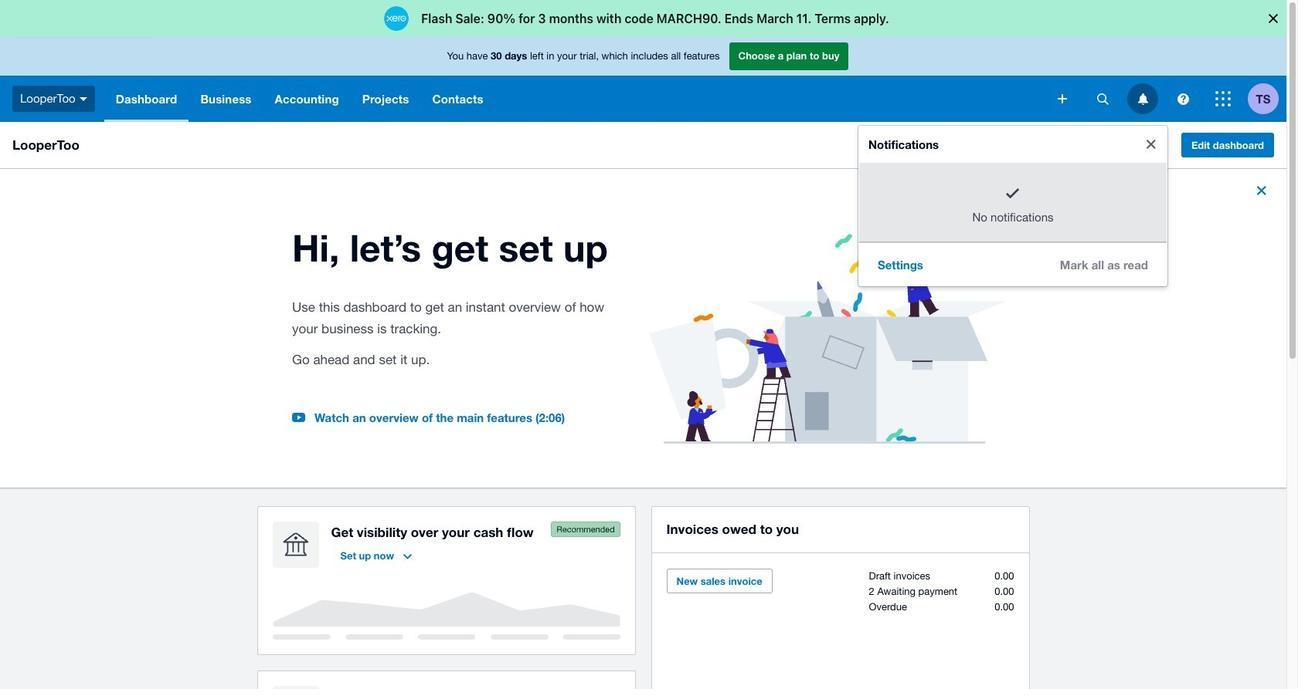 Task type: vqa. For each thing, say whether or not it's contained in the screenshot.
Track
no



Task type: describe. For each thing, give the bounding box(es) containing it.
1 horizontal spatial svg image
[[1177, 93, 1189, 105]]

banking preview line graph image
[[272, 593, 620, 640]]

recommended icon image
[[551, 522, 620, 537]]

1 horizontal spatial svg image
[[1058, 94, 1067, 104]]



Task type: locate. For each thing, give the bounding box(es) containing it.
svg image
[[1215, 91, 1231, 107], [1138, 93, 1148, 105], [1177, 93, 1189, 105]]

group
[[858, 126, 1167, 286]]

2 horizontal spatial svg image
[[1215, 91, 1231, 107]]

close image
[[1249, 178, 1274, 203]]

2 horizontal spatial svg image
[[1097, 93, 1108, 105]]

banking icon image
[[272, 522, 319, 568]]

banner
[[0, 37, 1286, 286]]

svg image
[[1097, 93, 1108, 105], [1058, 94, 1067, 104], [79, 97, 87, 101]]

0 horizontal spatial svg image
[[79, 97, 87, 101]]

dialog
[[0, 0, 1298, 37]]

0 horizontal spatial svg image
[[1138, 93, 1148, 105]]



